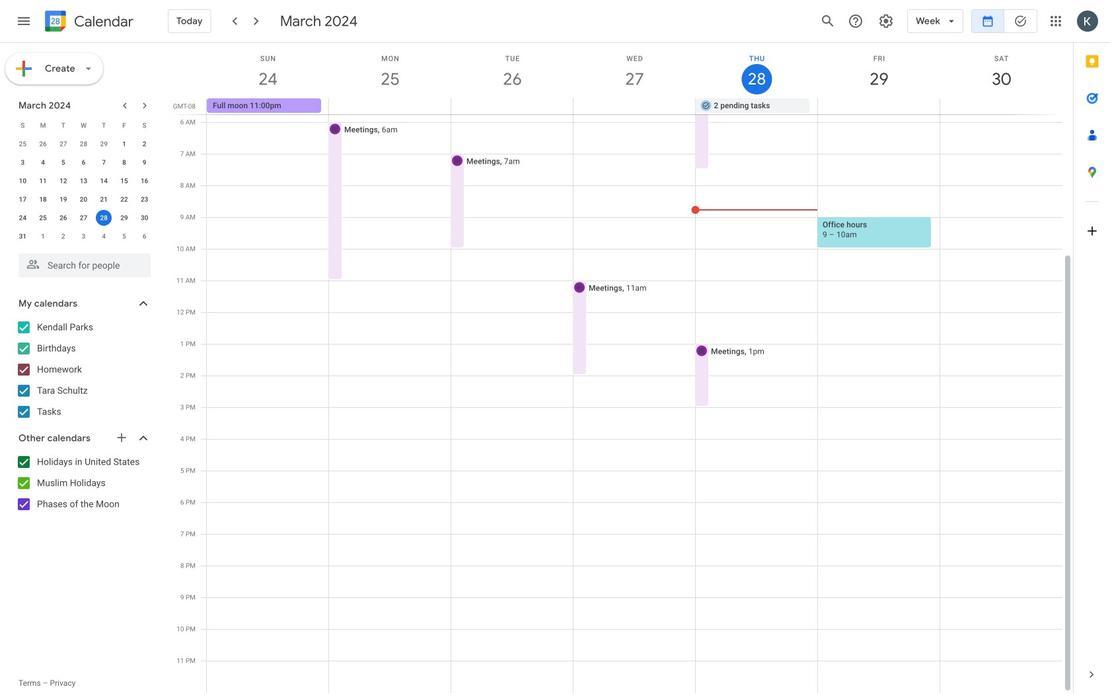 Task type: vqa. For each thing, say whether or not it's contained in the screenshot.
the bottom the "Last"
no



Task type: describe. For each thing, give the bounding box(es) containing it.
5 element
[[55, 155, 71, 171]]

other calendars list
[[3, 452, 164, 516]]

settings menu image
[[878, 13, 894, 29]]

18 element
[[35, 192, 51, 208]]

31 element
[[15, 229, 31, 245]]

11 element
[[35, 173, 51, 189]]

february 27 element
[[55, 136, 71, 152]]

24 element
[[15, 210, 31, 226]]

february 29 element
[[96, 136, 112, 152]]

22 element
[[116, 192, 132, 208]]

april 4 element
[[96, 229, 112, 245]]

30 element
[[137, 210, 152, 226]]

26 element
[[55, 210, 71, 226]]

17 element
[[15, 192, 31, 208]]

15 element
[[116, 173, 132, 189]]

16 element
[[137, 173, 152, 189]]

14 element
[[96, 173, 112, 189]]

2 element
[[137, 136, 152, 152]]

9 element
[[137, 155, 152, 171]]

april 2 element
[[55, 229, 71, 245]]

april 1 element
[[35, 229, 51, 245]]

10 element
[[15, 173, 31, 189]]

28, today element
[[96, 210, 112, 226]]

4 element
[[35, 155, 51, 171]]

21 element
[[96, 192, 112, 208]]

february 26 element
[[35, 136, 51, 152]]



Task type: locate. For each thing, give the bounding box(es) containing it.
heading inside calendar element
[[71, 14, 133, 29]]

calendar element
[[42, 8, 133, 37]]

27 element
[[76, 210, 92, 226]]

25 element
[[35, 210, 51, 226]]

13 element
[[76, 173, 92, 189]]

april 3 element
[[76, 229, 92, 245]]

1 element
[[116, 136, 132, 152]]

7 element
[[96, 155, 112, 171]]

april 6 element
[[137, 229, 152, 245]]

Search for people text field
[[26, 254, 143, 278]]

row group
[[13, 135, 155, 246]]

cell inside march 2024 'grid'
[[94, 209, 114, 227]]

february 28 element
[[76, 136, 92, 152]]

heading
[[71, 14, 133, 29]]

march 2024 grid
[[13, 116, 155, 246]]

grid
[[169, 43, 1073, 694]]

my calendars list
[[3, 317, 164, 423]]

3 element
[[15, 155, 31, 171]]

row
[[201, 98, 1073, 114], [13, 116, 155, 135], [13, 135, 155, 153], [13, 153, 155, 172], [13, 172, 155, 190], [13, 190, 155, 209], [13, 209, 155, 227], [13, 227, 155, 246]]

8 element
[[116, 155, 132, 171]]

february 25 element
[[15, 136, 31, 152]]

29 element
[[116, 210, 132, 226]]

19 element
[[55, 192, 71, 208]]

None search field
[[0, 249, 164, 278]]

23 element
[[137, 192, 152, 208]]

main drawer image
[[16, 13, 32, 29]]

tab list
[[1074, 43, 1110, 657]]

april 5 element
[[116, 229, 132, 245]]

20 element
[[76, 192, 92, 208]]

add other calendars image
[[115, 432, 128, 445]]

12 element
[[55, 173, 71, 189]]

6 element
[[76, 155, 92, 171]]

cell
[[329, 98, 451, 114], [451, 98, 573, 114], [573, 98, 696, 114], [818, 98, 940, 114], [940, 98, 1062, 114], [94, 209, 114, 227]]



